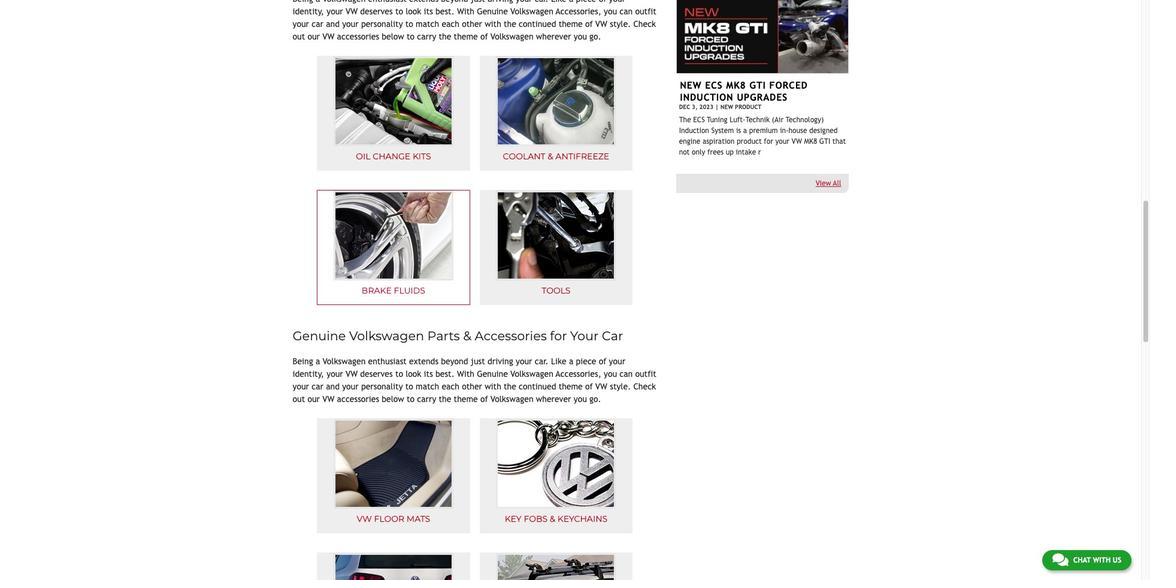 Task type: vqa. For each thing, say whether or not it's contained in the screenshot.
leftmost Interior Door Parts
no



Task type: describe. For each thing, give the bounding box(es) containing it.
2 piece from the top
[[576, 357, 597, 366]]

2 go. from the top
[[590, 394, 602, 404]]

key fobs & keychains link
[[480, 418, 633, 533]]

1 beyond from the top
[[441, 0, 468, 3]]

aspiration
[[703, 137, 735, 145]]

coolant
[[503, 151, 546, 162]]

volkswagen oil change kits image
[[334, 56, 454, 146]]

0 horizontal spatial for
[[550, 328, 567, 343]]

vw license plates image
[[334, 553, 454, 580]]

2 identity, from the top
[[293, 369, 324, 379]]

engine
[[680, 137, 701, 145]]

key
[[505, 514, 522, 525]]

2 outfit from the top
[[636, 369, 657, 379]]

chat
[[1074, 556, 1092, 565]]

all
[[834, 179, 842, 187]]

genuine volkswagen parts & accessories for your car
[[293, 328, 624, 343]]

2 vertical spatial with
[[1094, 556, 1111, 565]]

1 each from the top
[[442, 19, 460, 28]]

change
[[373, 151, 411, 162]]

1 extends from the top
[[409, 0, 439, 3]]

(air
[[772, 116, 784, 124]]

r
[[759, 148, 762, 156]]

intake
[[736, 148, 757, 156]]

1 horizontal spatial new
[[721, 104, 734, 110]]

2 being from the top
[[293, 357, 313, 366]]

oil change kits link
[[317, 55, 470, 171]]

2 check from the top
[[634, 382, 656, 391]]

1 car from the top
[[312, 19, 324, 28]]

technology)
[[786, 116, 824, 124]]

1 with from the top
[[457, 6, 475, 16]]

your
[[571, 328, 599, 343]]

1 our from the top
[[308, 31, 320, 41]]

vw inside 'link'
[[357, 514, 372, 525]]

oil
[[356, 151, 371, 162]]

|
[[716, 104, 719, 110]]

0 vertical spatial induction
[[680, 92, 734, 103]]

1 personality from the top
[[361, 19, 403, 28]]

2 accessories from the top
[[337, 394, 379, 404]]

2 match from the top
[[416, 382, 439, 391]]

1 just from the top
[[471, 0, 485, 3]]

2 deserves from the top
[[360, 369, 393, 379]]

brake fluids link
[[317, 190, 470, 305]]

1 best. from the top
[[436, 6, 455, 16]]

0 vertical spatial genuine
[[477, 6, 508, 16]]

frees
[[708, 148, 724, 156]]

1 accessories from the top
[[337, 31, 379, 41]]

for inside new ecs mk8 gti forced induction upgrades dec 3, 2023 | new product the ecs tuning luft-technik (air technology) induction system is a premium in-house designed engine aspiration product for your vw mk8 gti that not only frees up intake r
[[764, 137, 774, 145]]

2 personality from the top
[[361, 382, 403, 391]]

view all
[[816, 179, 842, 187]]

1 outfit from the top
[[636, 6, 657, 16]]

2 carry from the top
[[417, 394, 437, 404]]

1 wherever from the top
[[536, 31, 572, 41]]

vw floor mats image
[[334, 419, 454, 509]]

designed
[[810, 126, 838, 135]]

forced
[[770, 80, 808, 91]]

floor
[[374, 514, 405, 525]]

1 like from the top
[[551, 0, 567, 3]]

vw roof racks image
[[497, 553, 616, 580]]

2 enthusiast from the top
[[368, 357, 407, 366]]

product
[[737, 137, 762, 145]]

car
[[602, 328, 624, 343]]

volkswagen brake fluid image
[[334, 190, 454, 280]]

the
[[680, 116, 692, 124]]

chat with us
[[1074, 556, 1122, 565]]

1 go. from the top
[[590, 31, 602, 41]]

kits
[[413, 151, 431, 162]]

chat with us link
[[1043, 550, 1132, 571]]

0 vertical spatial &
[[548, 151, 554, 162]]

coolant & antifreeze link
[[480, 55, 633, 171]]

1 carry from the top
[[417, 31, 437, 41]]

1 vertical spatial genuine
[[293, 328, 346, 343]]

2 car from the top
[[312, 382, 324, 391]]

up
[[726, 148, 734, 156]]

antifreeze
[[556, 151, 610, 162]]

2 look from the top
[[406, 369, 422, 379]]

1 identity, from the top
[[293, 6, 324, 16]]

fobs
[[524, 514, 548, 525]]

2 vertical spatial &
[[550, 514, 556, 525]]

upgrades
[[737, 92, 788, 103]]

fluids
[[394, 285, 426, 296]]

mats
[[407, 514, 431, 525]]

new ecs mk8 gti forced induction upgrades image
[[677, 0, 849, 74]]

2 just from the top
[[471, 357, 485, 366]]

2 driving from the top
[[488, 357, 514, 366]]

us
[[1114, 556, 1122, 565]]

0 horizontal spatial ecs
[[694, 116, 705, 124]]

new ecs mk8 gti forced induction upgrades dec 3, 2023 | new product the ecs tuning luft-technik (air technology) induction system is a premium in-house designed engine aspiration product for your vw mk8 gti that not only frees up intake r
[[680, 80, 847, 156]]

1 vertical spatial induction
[[680, 126, 710, 135]]

1 match from the top
[[416, 19, 439, 28]]

new ecs mk8 gti forced induction upgrades link
[[680, 80, 808, 103]]

1 driving from the top
[[488, 0, 514, 3]]

1 deserves from the top
[[360, 6, 393, 16]]

2 vertical spatial genuine
[[477, 369, 508, 379]]

2 beyond from the top
[[441, 357, 468, 366]]

luft-
[[730, 116, 746, 124]]

1 horizontal spatial mk8
[[805, 137, 818, 145]]



Task type: locate. For each thing, give the bounding box(es) containing it.
0 vertical spatial below
[[382, 31, 404, 41]]

our
[[308, 31, 320, 41], [308, 394, 320, 404]]

1 vertical spatial continued
[[519, 382, 557, 391]]

1 continued from the top
[[519, 19, 557, 28]]

1 vertical spatial piece
[[576, 357, 597, 366]]

vw
[[346, 6, 358, 16], [596, 19, 608, 28], [323, 31, 335, 41], [792, 137, 803, 145], [346, 369, 358, 379], [596, 382, 608, 391], [323, 394, 335, 404], [357, 514, 372, 525]]

wherever
[[536, 31, 572, 41], [536, 394, 572, 404]]

& right coolant
[[548, 151, 554, 162]]

2 being a volkswagen enthusiast extends beyond just driving your car. like a piece of your identity, your vw deserves to look its best. with genuine volkswagen accessories, you can outfit your car and your personality to match each other with the continued theme of vw style. check out our vw accessories below to carry the theme of volkswagen wherever you go. from the top
[[293, 357, 657, 404]]

below
[[382, 31, 404, 41], [382, 394, 404, 404]]

key fobs & keychains
[[505, 514, 608, 525]]

0 vertical spatial out
[[293, 31, 305, 41]]

0 vertical spatial outfit
[[636, 6, 657, 16]]

not
[[680, 148, 690, 156]]

your inside new ecs mk8 gti forced induction upgrades dec 3, 2023 | new product the ecs tuning luft-technik (air technology) induction system is a premium in-house designed engine aspiration product for your vw mk8 gti that not only frees up intake r
[[776, 137, 790, 145]]

ecs
[[706, 80, 723, 91], [694, 116, 705, 124]]

for
[[764, 137, 774, 145], [550, 328, 567, 343]]

0 vertical spatial wherever
[[536, 31, 572, 41]]

0 vertical spatial for
[[764, 137, 774, 145]]

1 vertical spatial and
[[326, 382, 340, 391]]

1 vertical spatial wherever
[[536, 394, 572, 404]]

0 vertical spatial ecs
[[706, 80, 723, 91]]

1 below from the top
[[382, 31, 404, 41]]

being a volkswagen enthusiast extends beyond just driving your car. like a piece of your identity, your vw deserves to look its best. with genuine volkswagen accessories, you can outfit your car and your personality to match each other with the continued theme of vw style. check out our vw accessories below to carry the theme of volkswagen wherever you go.
[[293, 0, 657, 41], [293, 357, 657, 404]]

0 horizontal spatial mk8
[[727, 80, 747, 91]]

induction up 2023
[[680, 92, 734, 103]]

driving
[[488, 0, 514, 3], [488, 357, 514, 366]]

its
[[424, 6, 433, 16], [424, 369, 433, 379]]

0 vertical spatial can
[[620, 6, 633, 16]]

enthusiast
[[368, 0, 407, 3], [368, 357, 407, 366]]

1 style. from the top
[[610, 19, 631, 28]]

1 and from the top
[[326, 19, 340, 28]]

1 out from the top
[[293, 31, 305, 41]]

2 wherever from the top
[[536, 394, 572, 404]]

3,
[[692, 104, 698, 110]]

1 vertical spatial check
[[634, 382, 656, 391]]

0 vertical spatial other
[[462, 19, 483, 28]]

match
[[416, 19, 439, 28], [416, 382, 439, 391]]

1 vertical spatial each
[[442, 382, 460, 391]]

other
[[462, 19, 483, 28], [462, 382, 483, 391]]

0 horizontal spatial new
[[680, 80, 702, 91]]

dec
[[680, 104, 691, 110]]

0 vertical spatial accessories
[[337, 31, 379, 41]]

only
[[692, 148, 706, 156]]

just
[[471, 0, 485, 3], [471, 357, 485, 366]]

product
[[735, 104, 762, 110]]

&
[[548, 151, 554, 162], [463, 328, 472, 343], [550, 514, 556, 525]]

1 vertical spatial being
[[293, 357, 313, 366]]

1 other from the top
[[462, 19, 483, 28]]

0 horizontal spatial gti
[[750, 80, 766, 91]]

1 horizontal spatial for
[[764, 137, 774, 145]]

1 vertical spatial mk8
[[805, 137, 818, 145]]

1 check from the top
[[634, 19, 656, 28]]

go.
[[590, 31, 602, 41], [590, 394, 602, 404]]

of
[[599, 0, 607, 3], [586, 19, 593, 28], [481, 31, 488, 41], [599, 357, 607, 366], [586, 382, 593, 391], [481, 394, 488, 404]]

best.
[[436, 6, 455, 16], [436, 369, 455, 379]]

1 accessories, from the top
[[556, 6, 602, 16]]

2 with from the top
[[457, 369, 475, 379]]

mk8 up product
[[727, 80, 747, 91]]

0 vertical spatial match
[[416, 19, 439, 28]]

look
[[406, 6, 422, 16], [406, 369, 422, 379]]

out
[[293, 31, 305, 41], [293, 394, 305, 404]]

0 vertical spatial mk8
[[727, 80, 747, 91]]

1 vertical spatial with
[[457, 369, 475, 379]]

2 continued from the top
[[519, 382, 557, 391]]

check
[[634, 19, 656, 28], [634, 382, 656, 391]]

2 like from the top
[[551, 357, 567, 366]]

volkswagen coolant & antifreeze image
[[497, 56, 616, 146]]

parts
[[428, 328, 460, 343]]

0 vertical spatial our
[[308, 31, 320, 41]]

induction up 'engine' at the top right of page
[[680, 126, 710, 135]]

0 vertical spatial best.
[[436, 6, 455, 16]]

you
[[604, 6, 617, 16], [574, 31, 587, 41], [604, 369, 617, 379], [574, 394, 587, 404]]

0 vertical spatial extends
[[409, 0, 439, 3]]

ecs down 3,
[[694, 116, 705, 124]]

0 vertical spatial and
[[326, 19, 340, 28]]

& right the fobs
[[550, 514, 556, 525]]

1 vertical spatial being a volkswagen enthusiast extends beyond just driving your car. like a piece of your identity, your vw deserves to look its best. with genuine volkswagen accessories, you can outfit your car and your personality to match each other with the continued theme of vw style. check out our vw accessories below to carry the theme of volkswagen wherever you go.
[[293, 357, 657, 404]]

2 our from the top
[[308, 394, 320, 404]]

0 vertical spatial its
[[424, 6, 433, 16]]

1 vertical spatial accessories
[[337, 394, 379, 404]]

0 vertical spatial carry
[[417, 31, 437, 41]]

1 vertical spatial personality
[[361, 382, 403, 391]]

0 vertical spatial check
[[634, 19, 656, 28]]

for left your
[[550, 328, 567, 343]]

1 vertical spatial go.
[[590, 394, 602, 404]]

new
[[680, 80, 702, 91], [721, 104, 734, 110]]

deserves
[[360, 6, 393, 16], [360, 369, 393, 379]]

2 accessories, from the top
[[556, 369, 602, 379]]

your
[[516, 0, 533, 3], [609, 0, 626, 3], [327, 6, 343, 16], [293, 19, 309, 28], [342, 19, 359, 28], [776, 137, 790, 145], [516, 357, 533, 366], [609, 357, 626, 366], [327, 369, 343, 379], [293, 382, 309, 391], [342, 382, 359, 391]]

1 enthusiast from the top
[[368, 0, 407, 3]]

and
[[326, 19, 340, 28], [326, 382, 340, 391]]

car
[[312, 19, 324, 28], [312, 382, 324, 391]]

oil change kits
[[356, 151, 431, 162]]

carry
[[417, 31, 437, 41], [417, 394, 437, 404]]

gti down designed
[[820, 137, 831, 145]]

new right |
[[721, 104, 734, 110]]

accessories
[[475, 328, 547, 343]]

keychains
[[558, 514, 608, 525]]

is
[[737, 126, 742, 135]]

the
[[504, 19, 517, 28], [439, 31, 452, 41], [504, 382, 517, 391], [439, 394, 452, 404]]

1 vertical spatial new
[[721, 104, 734, 110]]

premium
[[750, 126, 778, 135]]

to
[[396, 6, 403, 16], [406, 19, 414, 28], [407, 31, 415, 41], [396, 369, 403, 379], [406, 382, 414, 391], [407, 394, 415, 404]]

tools link
[[480, 190, 633, 305]]

1 vertical spatial enthusiast
[[368, 357, 407, 366]]

beyond
[[441, 0, 468, 3], [441, 357, 468, 366]]

0 vertical spatial deserves
[[360, 6, 393, 16]]

1 vertical spatial outfit
[[636, 369, 657, 379]]

1 its from the top
[[424, 6, 433, 16]]

1 piece from the top
[[576, 0, 597, 3]]

being
[[293, 0, 313, 3], [293, 357, 313, 366]]

system
[[712, 126, 734, 135]]

1 vertical spatial like
[[551, 357, 567, 366]]

1 vertical spatial driving
[[488, 357, 514, 366]]

accessories,
[[556, 6, 602, 16], [556, 369, 602, 379]]

0 vertical spatial each
[[442, 19, 460, 28]]

identity,
[[293, 6, 324, 16], [293, 369, 324, 379]]

1 vertical spatial deserves
[[360, 369, 393, 379]]

0 vertical spatial go.
[[590, 31, 602, 41]]

1 vertical spatial its
[[424, 369, 433, 379]]

brake
[[362, 285, 392, 296]]

1 being a volkswagen enthusiast extends beyond just driving your car. like a piece of your identity, your vw deserves to look its best. with genuine volkswagen accessories, you can outfit your car and your personality to match each other with the continued theme of vw style. check out our vw accessories below to carry the theme of volkswagen wherever you go. from the top
[[293, 0, 657, 41]]

2 extends from the top
[[409, 357, 439, 366]]

1 horizontal spatial gti
[[820, 137, 831, 145]]

volkswagen tools image
[[497, 190, 616, 280]]

1 vertical spatial out
[[293, 394, 305, 404]]

each
[[442, 19, 460, 28], [442, 382, 460, 391]]

2 style. from the top
[[610, 382, 631, 391]]

mk8
[[727, 80, 747, 91], [805, 137, 818, 145]]

1 vertical spatial accessories,
[[556, 369, 602, 379]]

a inside new ecs mk8 gti forced induction upgrades dec 3, 2023 | new product the ecs tuning luft-technik (air technology) induction system is a premium in-house designed engine aspiration product for your vw mk8 gti that not only frees up intake r
[[744, 126, 748, 135]]

in-
[[781, 126, 789, 135]]

1 vertical spatial carry
[[417, 394, 437, 404]]

2023
[[700, 104, 714, 110]]

0 vertical spatial look
[[406, 6, 422, 16]]

2 best. from the top
[[436, 369, 455, 379]]

0 vertical spatial enthusiast
[[368, 0, 407, 3]]

like
[[551, 0, 567, 3], [551, 357, 567, 366]]

1 vertical spatial match
[[416, 382, 439, 391]]

1 vertical spatial can
[[620, 369, 633, 379]]

1 vertical spatial for
[[550, 328, 567, 343]]

genuine
[[477, 6, 508, 16], [293, 328, 346, 343], [477, 369, 508, 379]]

0 vertical spatial new
[[680, 80, 702, 91]]

0 vertical spatial car.
[[535, 0, 549, 3]]

1 can from the top
[[620, 6, 633, 16]]

view
[[816, 179, 832, 187]]

1 horizontal spatial ecs
[[706, 80, 723, 91]]

can
[[620, 6, 633, 16], [620, 369, 633, 379]]

mk8 down house
[[805, 137, 818, 145]]

0 vertical spatial style.
[[610, 19, 631, 28]]

0 vertical spatial gti
[[750, 80, 766, 91]]

technik
[[746, 116, 770, 124]]

comments image
[[1053, 553, 1069, 567]]

& right parts
[[463, 328, 472, 343]]

tools
[[542, 285, 571, 296]]

theme
[[559, 19, 583, 28], [454, 31, 478, 41], [559, 382, 583, 391], [454, 394, 478, 404]]

for down "premium"
[[764, 137, 774, 145]]

piece
[[576, 0, 597, 3], [576, 357, 597, 366]]

1 vertical spatial extends
[[409, 357, 439, 366]]

1 vertical spatial with
[[485, 382, 502, 391]]

vw inside new ecs mk8 gti forced induction upgrades dec 3, 2023 | new product the ecs tuning luft-technik (air technology) induction system is a premium in-house designed engine aspiration product for your vw mk8 gti that not only frees up intake r
[[792, 137, 803, 145]]

1 vertical spatial our
[[308, 394, 320, 404]]

view all link
[[816, 179, 842, 187]]

1 look from the top
[[406, 6, 422, 16]]

0 vertical spatial being a volkswagen enthusiast extends beyond just driving your car. like a piece of your identity, your vw deserves to look its best. with genuine volkswagen accessories, you can outfit your car and your personality to match each other with the continued theme of vw style. check out our vw accessories below to carry the theme of volkswagen wherever you go.
[[293, 0, 657, 41]]

2 and from the top
[[326, 382, 340, 391]]

1 being from the top
[[293, 0, 313, 3]]

2 below from the top
[[382, 394, 404, 404]]

0 vertical spatial with
[[457, 6, 475, 16]]

2 car. from the top
[[535, 357, 549, 366]]

2 out from the top
[[293, 394, 305, 404]]

2 other from the top
[[462, 382, 483, 391]]

1 vertical spatial style.
[[610, 382, 631, 391]]

1 vertical spatial identity,
[[293, 369, 324, 379]]

1 vertical spatial other
[[462, 382, 483, 391]]

vw floor mats
[[357, 514, 431, 525]]

brake fluids
[[362, 285, 426, 296]]

2 can from the top
[[620, 369, 633, 379]]

induction
[[680, 92, 734, 103], [680, 126, 710, 135]]

1 vertical spatial car
[[312, 382, 324, 391]]

1 vertical spatial &
[[463, 328, 472, 343]]

0 vertical spatial with
[[485, 19, 502, 28]]

vw floor mats link
[[317, 418, 470, 533]]

1 vertical spatial beyond
[[441, 357, 468, 366]]

1 vertical spatial ecs
[[694, 116, 705, 124]]

coolant & antifreeze
[[503, 151, 610, 162]]

2 each from the top
[[442, 382, 460, 391]]

1 vertical spatial best.
[[436, 369, 455, 379]]

tuning
[[707, 116, 728, 124]]

0 vertical spatial just
[[471, 0, 485, 3]]

1 vertical spatial gti
[[820, 137, 831, 145]]

with
[[457, 6, 475, 16], [457, 369, 475, 379]]

house
[[789, 126, 808, 135]]

0 vertical spatial personality
[[361, 19, 403, 28]]

that
[[833, 137, 847, 145]]

1 car. from the top
[[535, 0, 549, 3]]

vw key fobs & keychains image
[[497, 419, 616, 509]]

0 vertical spatial driving
[[488, 0, 514, 3]]

0 vertical spatial car
[[312, 19, 324, 28]]

new up 3,
[[680, 80, 702, 91]]

continued
[[519, 19, 557, 28], [519, 382, 557, 391]]

ecs up |
[[706, 80, 723, 91]]

0 vertical spatial identity,
[[293, 6, 324, 16]]

0 vertical spatial piece
[[576, 0, 597, 3]]

0 vertical spatial like
[[551, 0, 567, 3]]

a
[[316, 0, 320, 3], [569, 0, 574, 3], [744, 126, 748, 135], [316, 357, 320, 366], [569, 357, 574, 366]]

1 vertical spatial car.
[[535, 357, 549, 366]]

0 vertical spatial accessories,
[[556, 6, 602, 16]]

1 vertical spatial look
[[406, 369, 422, 379]]

1 vertical spatial below
[[382, 394, 404, 404]]

0 vertical spatial continued
[[519, 19, 557, 28]]

0 vertical spatial being
[[293, 0, 313, 3]]

2 its from the top
[[424, 369, 433, 379]]

gti up upgrades
[[750, 80, 766, 91]]

0 vertical spatial beyond
[[441, 0, 468, 3]]



